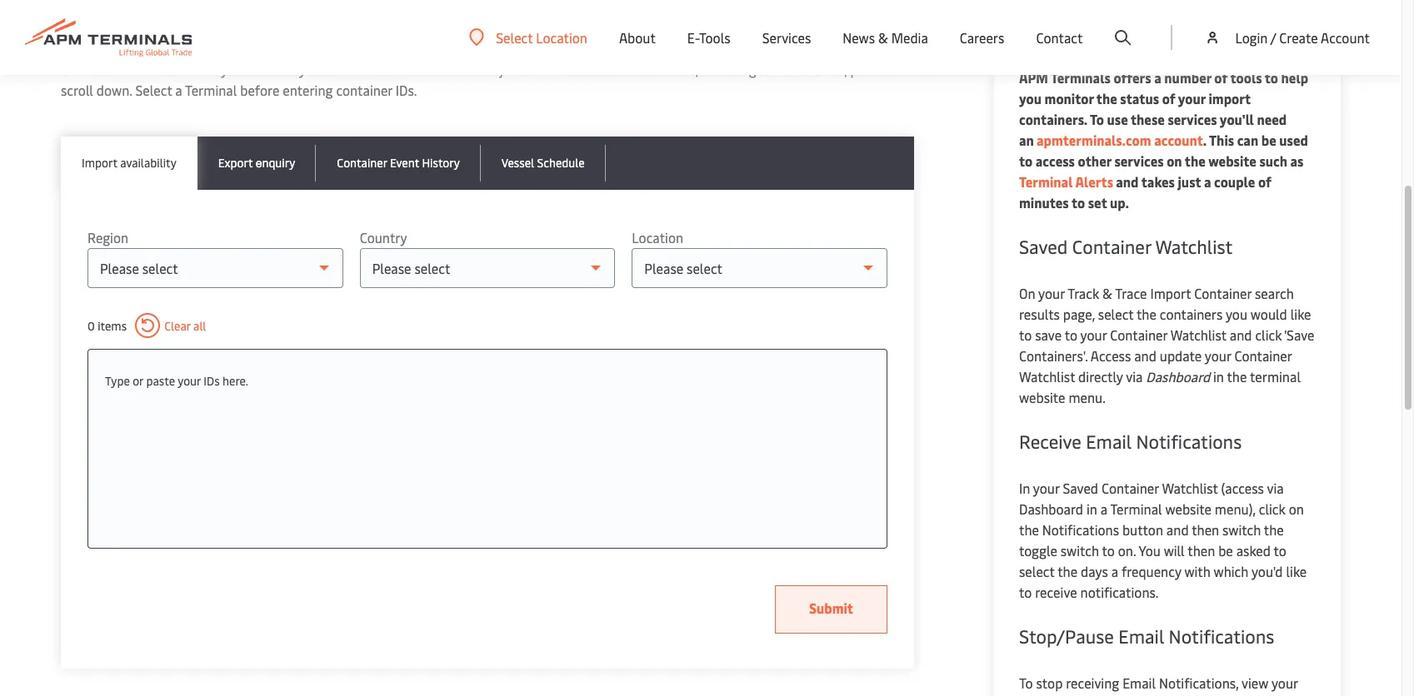 Task type: describe. For each thing, give the bounding box(es) containing it.
set
[[1088, 193, 1107, 212]]

your down page,
[[1080, 326, 1107, 344]]

e-
[[687, 28, 699, 47]]

news & media
[[843, 28, 928, 47]]

& inside the on your track & trace import container search results page, select the containers you would like to save to your container watchlist and click 'save containers'. access and update your container watchlist directly via
[[1103, 284, 1112, 303]]

receive email notifications
[[1019, 429, 1242, 454]]

receive
[[1019, 429, 1082, 454]]

& inside popup button
[[878, 28, 888, 47]]

couple
[[1214, 173, 1255, 191]]

vessel schedule button
[[481, 137, 606, 190]]

of inside and takes just a couple of minutes to set up.
[[1258, 173, 1272, 191]]

news
[[843, 28, 875, 47]]

status
[[1120, 89, 1159, 108]]

containers inside our global t&t tool allows you to check your containers located at our major terminals. for other terminals, including joint ventures, please scroll down. select a terminal before entering container ids.
[[329, 60, 392, 78]]

import availability button
[[61, 137, 197, 190]]

saved inside in your saved container watchlist (access via dashboard in a terminal website menu), click on the notifications button and then switch the toggle switch to on. you will then be asked to select the days a frequency with which you'd like to receive notifications.
[[1063, 479, 1098, 498]]

for
[[581, 60, 601, 78]]

such
[[1260, 152, 1288, 170]]

like inside the on your track & trace import container search results page, select the containers you would like to save to your container watchlist and click 'save containers'. access and update your container watchlist directly via
[[1291, 305, 1311, 323]]

a inside and takes just a couple of minutes to set up.
[[1204, 173, 1211, 191]]

items
[[98, 318, 127, 334]]

login / create account link
[[1205, 0, 1370, 75]]

be inside in your saved container watchlist (access via dashboard in a terminal website menu), click on the notifications button and then switch the toggle switch to on. you will then be asked to select the days a frequency with which you'd like to receive notifications.
[[1219, 542, 1233, 560]]

1 horizontal spatial dashboard
[[1146, 368, 1210, 386]]

apmterminals.com account link
[[1034, 131, 1203, 149]]

'save
[[1284, 326, 1315, 344]]

to inside . this can be used to access other services on the website such as terminal alerts
[[1019, 152, 1033, 170]]

tab list containing import availability
[[61, 137, 914, 190]]

frequency
[[1122, 563, 1181, 581]]

down.
[[97, 81, 132, 99]]

view
[[1242, 674, 1269, 693]]

your left ids
[[178, 373, 201, 389]]

you inside apm terminals offers a number of tools to help you monitor the status of your import containers. to use these services you'll need an
[[1019, 89, 1042, 108]]

before
[[240, 81, 279, 99]]

click inside in your saved container watchlist (access via dashboard in a terminal website menu), click on the notifications button and then switch the toggle switch to on. you will then be asked to select the days a frequency with which you'd like to receive notifications.
[[1259, 500, 1286, 518]]

(access inside in your saved container watchlist (access via dashboard in a terminal website menu), click on the notifications button and then switch the toggle switch to on. you will then be asked to select the days a frequency with which you'd like to receive notifications.
[[1221, 479, 1264, 498]]

the inside apm terminals offers a number of tools to help you monitor the status of your import containers. to use these services you'll need an
[[1097, 89, 1117, 108]]

. this can be used to access other services on the website such as terminal alerts
[[1019, 131, 1308, 191]]

select location button
[[469, 28, 587, 46]]

your inside to stop receiving email notifications, view your saved container watchlist (access via dashboar
[[1272, 674, 1298, 693]]

news & media button
[[843, 0, 928, 75]]

dashboard inside in your saved container watchlist (access via dashboard in a terminal website menu), click on the notifications button and then switch the toggle switch to on. you will then be asked to select the days a frequency with which you'd like to receive notifications.
[[1019, 500, 1083, 518]]

to inside apm terminals offers a number of tools to help you monitor the status of your import containers. to use these services you'll need an
[[1265, 68, 1278, 87]]

in inside 'in the terminal website menu.'
[[1213, 368, 1224, 386]]

on your track & trace import container search results page, select the containers you would like to save to your container watchlist and click 'save containers'. access and update your container watchlist directly via
[[1019, 284, 1315, 386]]

trace
[[1115, 284, 1147, 303]]

access
[[1036, 152, 1075, 170]]

which
[[1214, 563, 1249, 581]]

import inside the on your track & trace import container search results page, select the containers you would like to save to your container watchlist and click 'save containers'. access and update your container watchlist directly via
[[1150, 284, 1191, 303]]

tool
[[152, 60, 177, 78]]

1 horizontal spatial switch
[[1223, 521, 1261, 539]]

select inside in your saved container watchlist (access via dashboard in a terminal website menu), click on the notifications button and then switch the toggle switch to on. you will then be asked to select the days a frequency with which you'd like to receive notifications.
[[1019, 563, 1055, 581]]

paste
[[146, 373, 175, 389]]

tools
[[1231, 68, 1262, 87]]

with
[[1185, 563, 1211, 581]]

history
[[422, 155, 460, 171]]

email for receive
[[1086, 429, 1132, 454]]

to inside our global t&t tool allows you to check your containers located at our major terminals. for other terminals, including joint ventures, please scroll down. select a terminal before entering container ids.
[[246, 60, 259, 78]]

apm
[[1019, 68, 1048, 87]]

(access inside to stop receiving email notifications, view your saved container watchlist (access via dashboar
[[1178, 695, 1220, 697]]

country
[[360, 228, 407, 247]]

to left save
[[1019, 326, 1032, 344]]

help
[[1281, 68, 1308, 87]]

notifications,
[[1159, 674, 1239, 693]]

watchlist down containers'.
[[1019, 368, 1075, 386]]

container
[[336, 81, 392, 99]]

your up results
[[1038, 284, 1065, 303]]

all
[[193, 318, 206, 334]]

media
[[891, 28, 928, 47]]

ventures,
[[792, 60, 847, 78]]

export
[[218, 155, 253, 171]]

on inside in your saved container watchlist (access via dashboard in a terminal website menu), click on the notifications button and then switch the toggle switch to on. you will then be asked to select the days a frequency with which you'd like to receive notifications.
[[1289, 500, 1304, 518]]

in the terminal website menu.
[[1019, 368, 1301, 407]]

1 vertical spatial switch
[[1061, 542, 1099, 560]]

e-tools
[[687, 28, 731, 47]]

ids.
[[396, 81, 417, 99]]

services button
[[762, 0, 811, 75]]

import inside import availability button
[[82, 155, 117, 171]]

containers'.
[[1019, 347, 1088, 365]]

standards
[[133, 14, 235, 46]]

toggle
[[1019, 542, 1058, 560]]

container up terminal
[[1235, 347, 1292, 365]]

on inside . this can be used to access other services on the website such as terminal alerts
[[1167, 152, 1182, 170]]

you inside our global t&t tool allows you to check your containers located at our major terminals. for other terminals, including joint ventures, please scroll down. select a terminal before entering container ids.
[[221, 60, 243, 78]]

apm terminals offers a number of tools to help you monitor the status of your import containers. to use these services you'll need an
[[1019, 68, 1308, 149]]

0 horizontal spatial services
[[762, 28, 811, 47]]

event
[[390, 155, 419, 171]]

terminals.
[[518, 60, 578, 78]]

website for this
[[1209, 152, 1257, 170]]

saved inside to stop receiving email notifications, view your saved container watchlist (access via dashboar
[[1019, 695, 1055, 697]]

search
[[1255, 284, 1294, 303]]

container inside button
[[337, 155, 387, 171]]

1 vertical spatial location
[[632, 228, 683, 247]]

terminal alerts link
[[1019, 173, 1113, 191]]

login
[[1235, 28, 1268, 47]]

need
[[1257, 110, 1287, 128]]

select inside our global t&t tool allows you to check your containers located at our major terminals. for other terminals, including joint ventures, please scroll down. select a terminal before entering container ids.
[[135, 81, 172, 99]]

will
[[1164, 542, 1185, 560]]

careers
[[960, 28, 1005, 47]]

including
[[702, 60, 756, 78]]

button
[[1122, 521, 1163, 539]]

alerts
[[1075, 173, 1113, 191]]

on
[[1019, 284, 1035, 303]]

and down would
[[1230, 326, 1252, 344]]

export еnquiry
[[218, 155, 295, 171]]

vessel schedule
[[502, 155, 585, 171]]

saved container watchlist
[[1019, 234, 1233, 259]]

to down page,
[[1065, 326, 1078, 344]]

select location
[[496, 28, 587, 46]]

save
[[1035, 326, 1062, 344]]

region
[[88, 228, 128, 247]]

watchlist down just
[[1155, 234, 1233, 259]]

1 vertical spatial then
[[1188, 542, 1215, 560]]

asked
[[1236, 542, 1271, 560]]

your inside apm terminals offers a number of tools to help you monitor the status of your import containers. to use these services you'll need an
[[1178, 89, 1206, 108]]

to left receive on the bottom right of the page
[[1019, 583, 1032, 602]]

tools
[[699, 28, 731, 47]]

at
[[443, 60, 455, 78]]

and takes just a couple of minutes to set up.
[[1019, 173, 1272, 212]]

0
[[88, 318, 95, 334]]

your inside our global t&t tool allows you to check your containers located at our major terminals. for other terminals, including joint ventures, please scroll down. select a terminal before entering container ids.
[[299, 60, 326, 78]]

terminals
[[1051, 68, 1111, 87]]



Task type: locate. For each thing, give the bounding box(es) containing it.
the up just
[[1185, 152, 1206, 170]]

container inside in your saved container watchlist (access via dashboard in a terminal website menu), click on the notifications button and then switch the toggle switch to on. you will then be asked to select the days a frequency with which you'd like to receive notifications.
[[1102, 479, 1159, 498]]

the down trace
[[1137, 305, 1157, 323]]

container event history button
[[316, 137, 481, 190]]

1 vertical spatial saved
[[1063, 479, 1098, 498]]

services
[[1157, 11, 1241, 43], [762, 28, 811, 47]]

2 vertical spatial email
[[1123, 674, 1156, 693]]

1 horizontal spatial on
[[1289, 500, 1304, 518]]

1 vertical spatial services
[[1115, 152, 1164, 170]]

a right just
[[1204, 173, 1211, 191]]

clear
[[164, 318, 191, 334]]

then down 'menu),'
[[1192, 521, 1219, 539]]

1 vertical spatial website
[[1019, 388, 1065, 407]]

container left event
[[337, 155, 387, 171]]

used
[[1279, 131, 1308, 149]]

1 horizontal spatial location
[[632, 228, 683, 247]]

watchlist up 'menu),'
[[1162, 479, 1218, 498]]

other right for
[[604, 60, 636, 78]]

then up with
[[1188, 542, 1215, 560]]

receiving
[[1066, 674, 1119, 693]]

careers button
[[960, 0, 1005, 75]]

apmterminals.com account
[[1034, 131, 1203, 149]]

0 horizontal spatial you
[[221, 60, 243, 78]]

notifications inside in your saved container watchlist (access via dashboard in a terminal website menu), click on the notifications button and then switch the toggle switch to on. you will then be asked to select the days a frequency with which you'd like to receive notifications.
[[1042, 521, 1119, 539]]

dashboard down update
[[1146, 368, 1210, 386]]

0 vertical spatial to
[[1090, 110, 1104, 128]]

0 horizontal spatial dashboard
[[1019, 500, 1083, 518]]

contact button
[[1036, 0, 1083, 75]]

services up joint
[[762, 28, 811, 47]]

2 horizontal spatial you
[[1226, 305, 1248, 323]]

container inside to stop receiving email notifications, view your saved container watchlist (access via dashboar
[[1058, 695, 1115, 697]]

0 vertical spatial terminal
[[185, 81, 237, 99]]

via inside in your saved container watchlist (access via dashboard in a terminal website menu), click on the notifications button and then switch the toggle switch to on. you will then be asked to select the days a frequency with which you'd like to receive notifications.
[[1267, 479, 1284, 498]]

like inside in your saved container watchlist (access via dashboard in a terminal website menu), click on the notifications button and then switch the toggle switch to on. you will then be asked to select the days a frequency with which you'd like to receive notifications.
[[1286, 563, 1307, 581]]

0 vertical spatial in
[[1213, 368, 1224, 386]]

0 vertical spatial notifications
[[1136, 429, 1242, 454]]

0 vertical spatial &
[[878, 28, 888, 47]]

container event history
[[337, 155, 460, 171]]

be up which
[[1219, 542, 1233, 560]]

to stop receiving email notifications, view your saved container watchlist (access via dashboar
[[1019, 674, 1315, 697]]

1 horizontal spatial in
[[1213, 368, 1224, 386]]

terminal inside our global t&t tool allows you to check your containers located at our major terminals. for other terminals, including joint ventures, please scroll down. select a terminal before entering container ids.
[[185, 81, 237, 99]]

about
[[619, 28, 656, 47]]

saved down the receive
[[1063, 479, 1098, 498]]

terminal inside in your saved container watchlist (access via dashboard in a terminal website menu), click on the notifications button and then switch the toggle switch to on. you will then be asked to select the days a frequency with which you'd like to receive notifications.
[[1110, 500, 1162, 518]]

to down an
[[1019, 152, 1033, 170]]

you right allows
[[221, 60, 243, 78]]

on down account
[[1167, 152, 1182, 170]]

notifications up notifications,
[[1169, 624, 1275, 649]]

check
[[262, 60, 296, 78]]

container up "button"
[[1102, 479, 1159, 498]]

the inside 'in the terminal website menu.'
[[1227, 368, 1247, 386]]

1 vertical spatial you
[[1019, 89, 1042, 108]]

notifications down 'in the terminal website menu.' at the right of the page
[[1136, 429, 1242, 454]]

containers
[[329, 60, 392, 78], [1160, 305, 1223, 323]]

email down menu.
[[1086, 429, 1132, 454]]

via up asked
[[1267, 479, 1284, 498]]

container down up.
[[1072, 234, 1151, 259]]

to inside to stop receiving email notifications, view your saved container watchlist (access via dashboar
[[1019, 674, 1033, 693]]

terminal up minutes
[[1019, 173, 1073, 191]]

0 vertical spatial location
[[536, 28, 587, 46]]

2 horizontal spatial via
[[1267, 479, 1284, 498]]

notifications.
[[1080, 583, 1159, 602]]

personalised services
[[1019, 11, 1241, 43]]

container up would
[[1194, 284, 1252, 303]]

stop
[[1036, 674, 1063, 693]]

and up will
[[1167, 521, 1189, 539]]

in left terminal
[[1213, 368, 1224, 386]]

0 vertical spatial saved
[[1019, 234, 1068, 259]]

None text field
[[105, 367, 870, 397]]

on right 'menu),'
[[1289, 500, 1304, 518]]

be
[[1262, 131, 1276, 149], [1219, 542, 1233, 560]]

1 horizontal spatial via
[[1223, 695, 1240, 697]]

0 horizontal spatial to
[[1019, 674, 1033, 693]]

track
[[1068, 284, 1099, 303]]

0 horizontal spatial (access
[[1178, 695, 1220, 697]]

0 horizontal spatial on
[[1167, 152, 1182, 170]]

1 horizontal spatial services
[[1157, 11, 1241, 43]]

other inside our global t&t tool allows you to check your containers located at our major terminals. for other terminals, including joint ventures, please scroll down. select a terminal before entering container ids.
[[604, 60, 636, 78]]

1 vertical spatial in
[[1087, 500, 1097, 518]]

containers up update
[[1160, 305, 1223, 323]]

1 horizontal spatial import
[[1150, 284, 1191, 303]]

services up .
[[1168, 110, 1217, 128]]

0 vertical spatial select
[[1098, 305, 1134, 323]]

1 horizontal spatial other
[[1078, 152, 1112, 170]]

email down notifications.
[[1119, 624, 1164, 649]]

0 horizontal spatial select
[[1019, 563, 1055, 581]]

the left terminal
[[1227, 368, 1247, 386]]

import right trace
[[1150, 284, 1191, 303]]

1 horizontal spatial select
[[496, 28, 533, 46]]

a inside apm terminals offers a number of tools to help you monitor the status of your import containers. to use these services you'll need an
[[1154, 68, 1162, 87]]

import left availability
[[82, 155, 117, 171]]

use
[[1107, 110, 1128, 128]]

type or paste your ids here.
[[105, 373, 248, 389]]

of up check
[[241, 14, 263, 46]]

directly
[[1078, 368, 1123, 386]]

0 vertical spatial like
[[1291, 305, 1311, 323]]

1 horizontal spatial terminal
[[1019, 173, 1073, 191]]

watchlist inside in your saved container watchlist (access via dashboard in a terminal website menu), click on the notifications button and then switch the toggle switch to on. you will then be asked to select the days a frequency with which you'd like to receive notifications.
[[1162, 479, 1218, 498]]

click right 'menu),'
[[1259, 500, 1286, 518]]

(access up 'menu),'
[[1221, 479, 1264, 498]]

via
[[1126, 368, 1143, 386], [1267, 479, 1284, 498], [1223, 695, 1240, 697]]

select down trace
[[1098, 305, 1134, 323]]

1 horizontal spatial &
[[1103, 284, 1112, 303]]

monitor
[[1045, 89, 1094, 108]]

saved down stop
[[1019, 695, 1055, 697]]

0 vertical spatial be
[[1262, 131, 1276, 149]]

in
[[1213, 368, 1224, 386], [1087, 500, 1097, 518]]

to inside and takes just a couple of minutes to set up.
[[1072, 193, 1085, 212]]

& right news
[[878, 28, 888, 47]]

1 vertical spatial dashboard
[[1019, 500, 1083, 518]]

via inside to stop receiving email notifications, view your saved container watchlist (access via dashboar
[[1223, 695, 1240, 697]]

notifications for stop/pause email notifications
[[1169, 624, 1275, 649]]

e-tools button
[[687, 0, 731, 75]]

be inside . this can be used to access other services on the website such as terminal alerts
[[1262, 131, 1276, 149]]

0 horizontal spatial import
[[82, 155, 117, 171]]

and inside in your saved container watchlist (access via dashboard in a terminal website menu), click on the notifications button and then switch the toggle switch to on. you will then be asked to select the days a frequency with which you'd like to receive notifications.
[[1167, 521, 1189, 539]]

0 vertical spatial then
[[1192, 521, 1219, 539]]

0 vertical spatial click
[[1255, 326, 1282, 344]]

a down the tool
[[175, 81, 182, 99]]

lifting standards of connectivity
[[61, 14, 394, 46]]

1 vertical spatial like
[[1286, 563, 1307, 581]]

stop/pause
[[1019, 624, 1114, 649]]

1 vertical spatial (access
[[1178, 695, 1220, 697]]

to left help
[[1265, 68, 1278, 87]]

0 vertical spatial import
[[82, 155, 117, 171]]

switch up the 'days'
[[1061, 542, 1099, 560]]

0 horizontal spatial other
[[604, 60, 636, 78]]

submit
[[809, 599, 853, 618]]

your right in
[[1033, 479, 1060, 498]]

via inside the on your track & trace import container search results page, select the containers you would like to save to your container watchlist and click 'save containers'. access and update your container watchlist directly via
[[1126, 368, 1143, 386]]

0 horizontal spatial containers
[[329, 60, 392, 78]]

a up the 'days'
[[1101, 500, 1108, 518]]

0 vertical spatial other
[[604, 60, 636, 78]]

1 vertical spatial containers
[[1160, 305, 1223, 323]]

to left stop
[[1019, 674, 1033, 693]]

switch down 'menu),'
[[1223, 521, 1261, 539]]

0 vertical spatial via
[[1126, 368, 1143, 386]]

can
[[1237, 131, 1259, 149]]

services inside apm terminals offers a number of tools to help you monitor the status of your import containers. to use these services you'll need an
[[1168, 110, 1217, 128]]

1 horizontal spatial (access
[[1221, 479, 1264, 498]]

account
[[1154, 131, 1203, 149]]

email inside to stop receiving email notifications, view your saved container watchlist (access via dashboar
[[1123, 674, 1156, 693]]

website inside 'in the terminal website menu.'
[[1019, 388, 1065, 407]]

0 horizontal spatial be
[[1219, 542, 1233, 560]]

a right offers
[[1154, 68, 1162, 87]]

of down number
[[1162, 89, 1176, 108]]

and up up.
[[1116, 173, 1139, 191]]

1 vertical spatial email
[[1119, 624, 1164, 649]]

to up before
[[246, 60, 259, 78]]

0 vertical spatial switch
[[1223, 521, 1261, 539]]

containers up container
[[329, 60, 392, 78]]

would
[[1251, 305, 1287, 323]]

on.
[[1118, 542, 1136, 560]]

saved
[[1019, 234, 1068, 259], [1063, 479, 1098, 498], [1019, 695, 1055, 697]]

import
[[82, 155, 117, 171], [1150, 284, 1191, 303]]

0 horizontal spatial location
[[536, 28, 587, 46]]

0 vertical spatial you
[[221, 60, 243, 78]]

0 horizontal spatial &
[[878, 28, 888, 47]]

global
[[85, 60, 123, 78]]

you inside the on your track & trace import container search results page, select the containers you would like to save to your container watchlist and click 'save containers'. access and update your container watchlist directly via
[[1226, 305, 1248, 323]]

other inside . this can be used to access other services on the website such as terminal alerts
[[1078, 152, 1112, 170]]

our
[[458, 60, 478, 78]]

& left trace
[[1103, 284, 1112, 303]]

a inside our global t&t tool allows you to check your containers located at our major terminals. for other terminals, including joint ventures, please scroll down. select a terminal before entering container ids.
[[175, 81, 182, 99]]

select down toggle
[[1019, 563, 1055, 581]]

the up toggle
[[1019, 521, 1039, 539]]

email right receiving
[[1123, 674, 1156, 693]]

tab list
[[61, 137, 914, 190]]

a right the 'days'
[[1111, 563, 1118, 581]]

/
[[1271, 28, 1276, 47]]

via down notifications,
[[1223, 695, 1240, 697]]

of up import
[[1215, 68, 1228, 87]]

1 vertical spatial via
[[1267, 479, 1284, 498]]

terminals,
[[639, 60, 699, 78]]

1 horizontal spatial containers
[[1160, 305, 1223, 323]]

clear all
[[164, 318, 206, 334]]

select up major
[[496, 28, 533, 46]]

in inside in your saved container watchlist (access via dashboard in a terminal website menu), click on the notifications button and then switch the toggle switch to on. you will then be asked to select the days a frequency with which you'd like to receive notifications.
[[1087, 500, 1097, 518]]

allows
[[180, 60, 218, 78]]

2 vertical spatial notifications
[[1169, 624, 1275, 649]]

1 horizontal spatial select
[[1098, 305, 1134, 323]]

container up access
[[1110, 326, 1168, 344]]

website inside in your saved container watchlist (access via dashboard in a terminal website menu), click on the notifications button and then switch the toggle switch to on. you will then be asked to select the days a frequency with which you'd like to receive notifications.
[[1165, 500, 1212, 518]]

then
[[1192, 521, 1219, 539], [1188, 542, 1215, 560]]

2 vertical spatial saved
[[1019, 695, 1055, 697]]

of down such
[[1258, 173, 1272, 191]]

container down receiving
[[1058, 695, 1115, 697]]

1 vertical spatial click
[[1259, 500, 1286, 518]]

1 vertical spatial other
[[1078, 152, 1112, 170]]

select
[[496, 28, 533, 46], [135, 81, 172, 99]]

import
[[1209, 89, 1251, 108]]

update
[[1160, 347, 1202, 365]]

you'd
[[1252, 563, 1283, 581]]

0 vertical spatial website
[[1209, 152, 1257, 170]]

terminal up "button"
[[1110, 500, 1162, 518]]

watchlist down notifications,
[[1118, 695, 1174, 697]]

terminal down allows
[[185, 81, 237, 99]]

lifting
[[61, 14, 127, 46]]

services up "takes"
[[1115, 152, 1164, 170]]

2 vertical spatial website
[[1165, 500, 1212, 518]]

up.
[[1110, 193, 1129, 212]]

location
[[536, 28, 587, 46], [632, 228, 683, 247]]

to up you'd
[[1274, 542, 1287, 560]]

to left set
[[1072, 193, 1085, 212]]

0 vertical spatial dashboard
[[1146, 368, 1210, 386]]

1 vertical spatial on
[[1289, 500, 1304, 518]]

an
[[1019, 131, 1034, 149]]

dashboard down in
[[1019, 500, 1083, 518]]

login / create account
[[1235, 28, 1370, 47]]

1 vertical spatial &
[[1103, 284, 1112, 303]]

1 vertical spatial import
[[1150, 284, 1191, 303]]

the inside . this can be used to access other services on the website such as terminal alerts
[[1185, 152, 1206, 170]]

2 horizontal spatial terminal
[[1110, 500, 1162, 518]]

notifications
[[1136, 429, 1242, 454], [1042, 521, 1119, 539], [1169, 624, 1275, 649]]

these
[[1131, 110, 1165, 128]]

dashboard
[[1146, 368, 1210, 386], [1019, 500, 1083, 518]]

or
[[133, 373, 143, 389]]

website inside . this can be used to access other services on the website such as terminal alerts
[[1209, 152, 1257, 170]]

0 horizontal spatial terminal
[[185, 81, 237, 99]]

via down access
[[1126, 368, 1143, 386]]

on
[[1167, 152, 1182, 170], [1289, 500, 1304, 518]]

create
[[1279, 28, 1318, 47]]

vessel
[[502, 155, 534, 171]]

0 horizontal spatial services
[[1115, 152, 1164, 170]]

select inside the on your track & trace import container search results page, select the containers you would like to save to your container watchlist and click 'save containers'. access and update your container watchlist directly via
[[1098, 305, 1134, 323]]

0 vertical spatial on
[[1167, 152, 1182, 170]]

1 vertical spatial to
[[1019, 674, 1033, 693]]

availability
[[120, 155, 176, 171]]

0 horizontal spatial select
[[135, 81, 172, 99]]

1 horizontal spatial to
[[1090, 110, 1104, 128]]

like up 'save at the right of the page
[[1291, 305, 1311, 323]]

watchlist up update
[[1171, 326, 1227, 344]]

the up use
[[1097, 89, 1117, 108]]

of
[[241, 14, 263, 46], [1215, 68, 1228, 87], [1162, 89, 1176, 108], [1258, 173, 1272, 191]]

0 horizontal spatial via
[[1126, 368, 1143, 386]]

website for your
[[1165, 500, 1212, 518]]

0 horizontal spatial switch
[[1061, 542, 1099, 560]]

like
[[1291, 305, 1311, 323], [1286, 563, 1307, 581]]

and up 'in the terminal website menu.' at the right of the page
[[1134, 347, 1157, 365]]

0 horizontal spatial in
[[1087, 500, 1097, 518]]

clear all button
[[135, 313, 206, 338]]

containers inside the on your track & trace import container search results page, select the containers you would like to save to your container watchlist and click 'save containers'. access and update your container watchlist directly via
[[1160, 305, 1223, 323]]

saved down minutes
[[1019, 234, 1068, 259]]

you
[[1139, 542, 1161, 560]]

page,
[[1063, 305, 1095, 323]]

to left use
[[1090, 110, 1104, 128]]

email for stop/pause
[[1119, 624, 1164, 649]]

the up receive on the bottom right of the page
[[1058, 563, 1078, 581]]

1 vertical spatial terminal
[[1019, 173, 1073, 191]]

your right update
[[1205, 347, 1231, 365]]

website down containers'.
[[1019, 388, 1065, 407]]

you'll
[[1220, 110, 1254, 128]]

the inside the on your track & trace import container search results page, select the containers you would like to save to your container watchlist and click 'save containers'. access and update your container watchlist directly via
[[1137, 305, 1157, 323]]

and inside and takes just a couple of minutes to set up.
[[1116, 173, 1139, 191]]

website up will
[[1165, 500, 1212, 518]]

terminal inside . this can be used to access other services on the website such as terminal alerts
[[1019, 173, 1073, 191]]

0 vertical spatial containers
[[329, 60, 392, 78]]

ids
[[204, 373, 220, 389]]

0 vertical spatial email
[[1086, 429, 1132, 454]]

2 vertical spatial terminal
[[1110, 500, 1162, 518]]

1 horizontal spatial services
[[1168, 110, 1217, 128]]

watchlist inside to stop receiving email notifications, view your saved container watchlist (access via dashboar
[[1118, 695, 1174, 697]]

0 vertical spatial services
[[1168, 110, 1217, 128]]

days
[[1081, 563, 1108, 581]]

1 vertical spatial notifications
[[1042, 521, 1119, 539]]

1 horizontal spatial be
[[1262, 131, 1276, 149]]

to inside apm terminals offers a number of tools to help you monitor the status of your import containers. to use these services you'll need an
[[1090, 110, 1104, 128]]

your right view
[[1272, 674, 1298, 693]]

notifications up the 'days'
[[1042, 521, 1119, 539]]

1 vertical spatial select
[[135, 81, 172, 99]]

website up couple
[[1209, 152, 1257, 170]]

1 vertical spatial be
[[1219, 542, 1233, 560]]

like right you'd
[[1286, 563, 1307, 581]]

2 vertical spatial via
[[1223, 695, 1240, 697]]

website
[[1209, 152, 1257, 170], [1019, 388, 1065, 407], [1165, 500, 1212, 518]]

2 vertical spatial you
[[1226, 305, 1248, 323]]

email
[[1086, 429, 1132, 454], [1119, 624, 1164, 649], [1123, 674, 1156, 693]]

you down apm
[[1019, 89, 1042, 108]]

0 vertical spatial (access
[[1221, 479, 1264, 498]]

your up entering
[[299, 60, 326, 78]]

be down need
[[1262, 131, 1276, 149]]

.
[[1203, 131, 1207, 149]]

services
[[1168, 110, 1217, 128], [1115, 152, 1164, 170]]

1 vertical spatial select
[[1019, 563, 1055, 581]]

your inside in your saved container watchlist (access via dashboard in a terminal website menu), click on the notifications button and then switch the toggle switch to on. you will then be asked to select the days a frequency with which you'd like to receive notifications.
[[1033, 479, 1060, 498]]

access
[[1091, 347, 1131, 365]]

apmterminals.com
[[1037, 131, 1151, 149]]

services up number
[[1157, 11, 1241, 43]]

click inside the on your track & trace import container search results page, select the containers you would like to save to your container watchlist and click 'save containers'. access and update your container watchlist directly via
[[1255, 326, 1282, 344]]

results
[[1019, 305, 1060, 323]]

1 horizontal spatial you
[[1019, 89, 1042, 108]]

click down would
[[1255, 326, 1282, 344]]

the
[[1097, 89, 1117, 108], [1185, 152, 1206, 170], [1137, 305, 1157, 323], [1227, 368, 1247, 386], [1019, 521, 1039, 539], [1264, 521, 1284, 539], [1058, 563, 1078, 581]]

to left the on.
[[1102, 542, 1115, 560]]

notifications for receive email notifications
[[1136, 429, 1242, 454]]

other
[[604, 60, 636, 78], [1078, 152, 1112, 170]]

the up asked
[[1264, 521, 1284, 539]]

0 vertical spatial select
[[496, 28, 533, 46]]

your down number
[[1178, 89, 1206, 108]]

(access down notifications,
[[1178, 695, 1220, 697]]

services inside . this can be used to access other services on the website such as terminal alerts
[[1115, 152, 1164, 170]]



Task type: vqa. For each thing, say whether or not it's contained in the screenshot.
no
no



